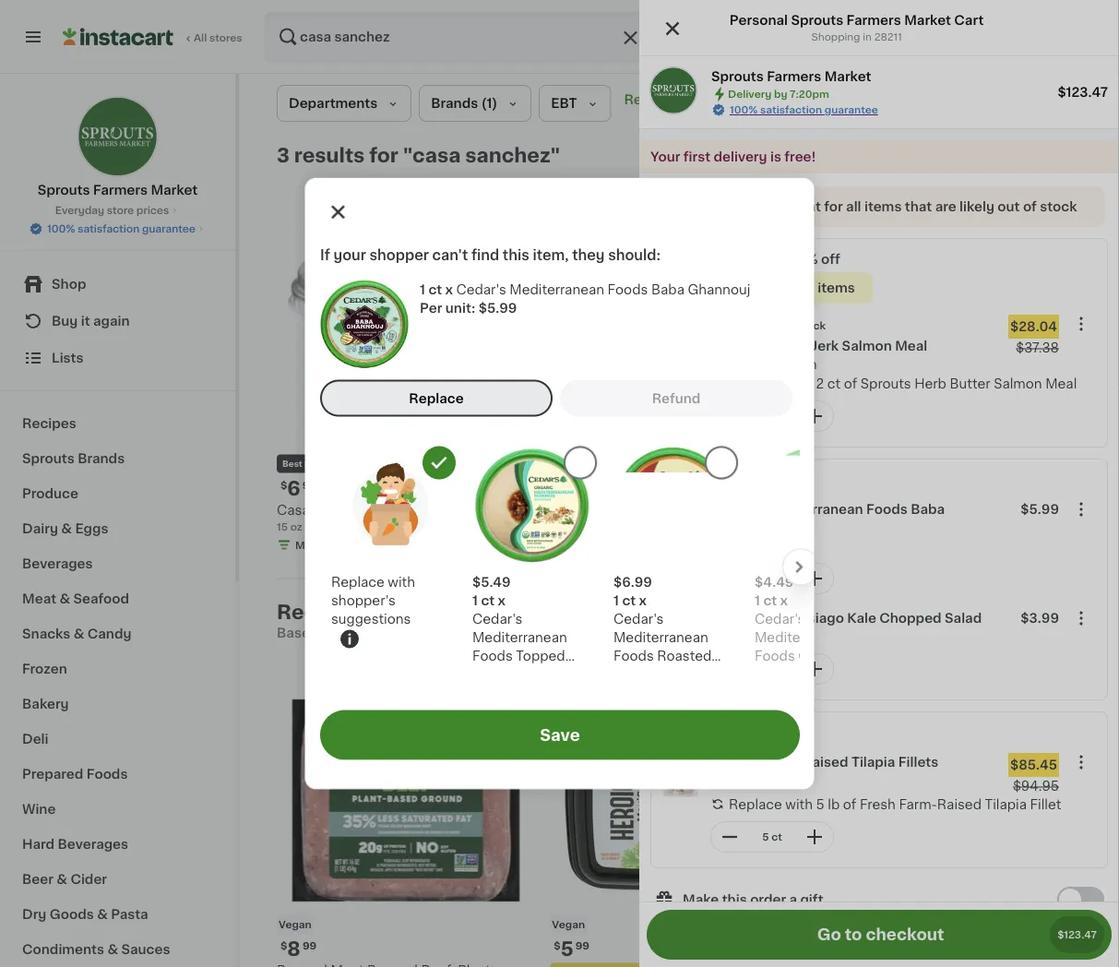 Task type: describe. For each thing, give the bounding box(es) containing it.
shopper
[[369, 248, 429, 261]]

of right "likely"
[[1024, 200, 1037, 213]]

raised inside sprouts farm raised tilapia fillets 2 lb
[[803, 756, 849, 769]]

frozen for frozen
[[22, 663, 67, 676]]

0 horizontal spatial farmers
[[93, 184, 148, 197]]

ct left increment quantity of sprouts farm raised tilapia fillets icon
[[772, 832, 783, 842]]

$ 8 99 for vegan
[[281, 940, 317, 959]]

that
[[905, 200, 932, 213]]

vegan for 5
[[552, 920, 585, 930]]

1 ct inside product group
[[764, 664, 781, 674]]

garlic
[[798, 649, 836, 662]]

1 ct x  cedar's mediterranean foods topped organic mediterranean hommus - slide 2 of 11 group
[[472, 446, 597, 717]]

it
[[81, 315, 90, 328]]

ct inside $4.49 1 ct x cedar's mediterranean foods garlic hommus
[[763, 594, 777, 607]]

hommus inside $4.49 1 ct x cedar's mediterranean foods garlic hommus
[[755, 668, 813, 680]]

delivery
[[714, 150, 768, 163]]

of down the sprouts island jerk salmon meal 'button'
[[844, 377, 858, 390]]

many in stock for medium
[[295, 540, 368, 550]]

a
[[790, 894, 798, 906]]

1 inside product group
[[764, 664, 768, 674]]

Cedar's Mediterranean Foods Topped Organic Mediterranean Hommus checkbox
[[564, 446, 597, 479]]

1 horizontal spatial 100% satisfaction guarantee
[[730, 105, 879, 115]]

6 for casa sanchez mild salsa roja
[[561, 479, 574, 498]]

best seller for casa sanchez mild salsa roja
[[556, 460, 602, 468]]

28211
[[875, 32, 902, 42]]

Cedar's Mediterranean Foods Roasted Red Pepper Hommus checkbox
[[705, 446, 738, 479]]

they
[[572, 248, 605, 261]]

taylor farms asiago kale chopped salad button
[[711, 609, 1000, 628]]

kale
[[848, 612, 877, 625]]

frozen for frozen food
[[666, 726, 713, 739]]

6 for casa sanchez medium salsa roja
[[287, 479, 301, 498]]

everyday store prices
[[55, 205, 169, 216]]

15 for casa sanchez mild salsa roja
[[550, 521, 562, 532]]

25%
[[790, 253, 818, 266]]

lb inside likely out of stock sprouts island jerk salmon meal about 1.1 lb each
[[770, 358, 782, 371]]

with for shopper's
[[388, 575, 415, 588]]

0 vertical spatial 2
[[816, 377, 824, 390]]

best seller for casa sanchez medium salsa roja
[[282, 460, 329, 468]]

activity
[[488, 626, 538, 639]]

reset
[[624, 93, 663, 106]]

ct down jerk
[[828, 377, 841, 390]]

mediterranean down organic
[[472, 686, 567, 699]]

replace for replace
[[409, 392, 463, 404]]

recommended for you
[[277, 603, 511, 622]]

items inside "button"
[[818, 282, 855, 294]]

delivery by 7:20pm
[[728, 89, 830, 99]]

foods inside 'link'
[[87, 768, 128, 781]]

1 left "next items" image
[[764, 574, 768, 584]]

service type group
[[679, 19, 843, 54]]

seller for casa sanchez mild salsa roja
[[578, 460, 602, 468]]

decrement quantity of sprouts farm raised tilapia fillets image
[[719, 826, 741, 848]]

out inside likely out of stock sprouts island jerk salmon meal about 1.1 lb each
[[763, 321, 780, 331]]

$ 6 99 for casa sanchez mild salsa roja
[[554, 479, 590, 498]]

your
[[651, 150, 681, 163]]

sprouts left herb
[[861, 377, 912, 390]]

oz inside casa sanchez mild salsa roja 15 oz
[[564, 521, 576, 532]]

530 billingsley road
[[887, 30, 1033, 43]]

instacart logo image
[[63, 26, 174, 48]]

first
[[684, 150, 711, 163]]

0 vertical spatial out
[[998, 200, 1020, 213]]

3 results for "casa sanchez"
[[277, 145, 561, 165]]

1 horizontal spatial $5.99
[[1021, 503, 1060, 516]]

seafood
[[73, 593, 129, 606]]

fillets
[[899, 756, 939, 769]]

1 1 ct from the top
[[764, 574, 781, 584]]

foods inside cedar's mediterranean foods baba ghannouj
[[867, 503, 908, 516]]

1 vertical spatial sprouts farmers market
[[38, 184, 198, 197]]

all stores link
[[63, 11, 244, 63]]

casa for casa sanchez mild salsa roja
[[550, 503, 583, 516]]

$94.95
[[1013, 780, 1060, 793]]

100% satisfaction guarantee inside 100% satisfaction guarantee button
[[47, 224, 196, 234]]

ghannouj inside 1 ct x cedar's mediterranean foods baba ghannouj per unit: $5.99
[[688, 283, 750, 296]]

$5.99 inside 1 ct x cedar's mediterranean foods baba ghannouj per unit: $5.99
[[478, 301, 517, 314]]

salsa inside casa sanchez pico de gallo chunky salsa 15 oz
[[824, 522, 858, 535]]

1 vertical spatial 2
[[763, 411, 769, 421]]

free!
[[785, 150, 816, 163]]

choose
[[682, 200, 733, 213]]

gift
[[801, 894, 824, 906]]

this inside save dialog
[[502, 248, 529, 261]]

mediterranean up 'garlic'
[[755, 631, 849, 644]]

hommus for cedar's mediterranean foods roasted red pepper hommus
[[613, 686, 672, 699]]

snacks
[[22, 628, 70, 641]]

replace with shopper's suggestions link
[[331, 446, 450, 628]]

cedar's for $6.99 1 ct x cedar's mediterranean foods roasted red pepper hommus
[[613, 612, 664, 625]]

eligible
[[766, 282, 815, 294]]

replace with 5 lb of fresh farm-raised tilapia fillet
[[729, 798, 1062, 811]]

frozen food
[[666, 726, 750, 739]]

billingsley
[[919, 30, 992, 43]]

hard beverages
[[22, 838, 128, 851]]

many in stock for mild
[[569, 540, 642, 550]]

to
[[845, 927, 863, 943]]

taylor
[[711, 612, 752, 625]]

100% inside 100% satisfaction guarantee button
[[47, 224, 75, 234]]

roja for casa sanchez medium salsa roja
[[466, 503, 494, 516]]

prices
[[137, 205, 169, 216]]

save
[[540, 727, 580, 743]]

1 horizontal spatial raised
[[938, 798, 982, 811]]

nsored
[[1038, 606, 1083, 619]]

produce link
[[11, 476, 224, 511]]

beer & cider link
[[11, 862, 224, 897]]

farm-
[[899, 798, 938, 811]]

shopping
[[812, 32, 861, 42]]

food
[[716, 726, 750, 739]]

if
[[320, 248, 330, 261]]

in for casa sanchez mild salsa roja
[[601, 540, 610, 550]]

ct left "next items" image
[[771, 574, 781, 584]]

best for casa sanchez medium salsa roja
[[282, 460, 303, 468]]

increment quantity of sprouts island jerk salmon meal image
[[804, 405, 826, 427]]

spo nsored
[[1012, 606, 1083, 619]]

x for $5.49
[[498, 594, 505, 607]]

market inside personal sprouts farmers market cart shopping in 28211
[[905, 14, 952, 27]]

9.25
[[711, 630, 739, 643]]

"casa
[[403, 145, 461, 165]]

about
[[711, 358, 750, 371]]

prepared
[[22, 768, 83, 781]]

pickup button
[[768, 19, 843, 54]]

likely
[[960, 200, 995, 213]]

& left pasta
[[97, 908, 108, 921]]

0 vertical spatial beverages
[[22, 558, 93, 570]]

replace for replace with 5 lb of fresh farm-raised tilapia fillet
[[729, 798, 783, 811]]

sanchez for mild
[[587, 503, 642, 516]]

vegan for 8
[[279, 919, 312, 930]]

beer & cider
[[22, 873, 107, 886]]

farm
[[766, 756, 800, 769]]

sprouts up everyday
[[38, 184, 90, 197]]

replace for replace with 2 ct of sprouts herb butter salmon meal
[[729, 377, 783, 390]]

foods inside the $5.49 1 ct x cedar's mediterranean foods topped organic mediterranean hommus
[[472, 649, 513, 662]]

1 ct x cedar's mediterranean foods baba ghannouj per unit: $5.99
[[420, 283, 750, 314]]

shopping
[[422, 626, 485, 639]]

1 horizontal spatial guarantee
[[825, 105, 879, 115]]

0 vertical spatial 5
[[816, 798, 825, 811]]

1 horizontal spatial market
[[825, 70, 872, 83]]

medium
[[372, 503, 425, 516]]

prepared foods link
[[11, 757, 224, 792]]

dry goods & pasta
[[22, 908, 148, 921]]

decrement quantity of sprouts island jerk salmon meal image
[[719, 405, 741, 427]]

x inside 1 ct x cedar's mediterranean foods baba ghannouj per unit: $5.99
[[445, 283, 453, 296]]

1 inside $4.49 1 ct x cedar's mediterranean foods garlic hommus
[[755, 594, 760, 607]]

1 horizontal spatial meal
[[1046, 377, 1077, 390]]

1 horizontal spatial sprouts farmers market
[[712, 70, 872, 83]]

dry
[[22, 908, 46, 921]]

cedar's inside 1 ct x cedar's mediterranean foods baba ghannouj per unit: $5.99
[[456, 283, 506, 296]]

remove taylor farms asiago kale chopped salad image
[[719, 658, 741, 680]]

see eligible items
[[738, 282, 855, 294]]

1 inside the $5.49 1 ct x cedar's mediterranean foods topped organic mediterranean hommus
[[472, 594, 478, 607]]

sanchez for medium
[[313, 503, 368, 516]]

1 vertical spatial salmon
[[994, 377, 1043, 390]]

asiago
[[799, 612, 845, 625]]

condiments
[[22, 943, 104, 956]]

guarantee inside button
[[142, 224, 196, 234]]

mediterranean inside $6.99 1 ct x cedar's mediterranean foods roasted red pepper hommus
[[613, 631, 708, 644]]

make
[[683, 894, 719, 906]]

add for 8
[[1041, 687, 1068, 700]]

organic
[[472, 668, 524, 680]]

all
[[847, 200, 862, 213]]

seller for casa sanchez medium salsa roja
[[305, 460, 329, 468]]

baba inside 1 ct x cedar's mediterranean foods baba ghannouj per unit: $5.99
[[651, 283, 684, 296]]

0 horizontal spatial deli
[[22, 733, 48, 746]]

oz inside casa sanchez pico de gallo chunky salsa 15 oz
[[838, 540, 850, 550]]

5 ct
[[763, 832, 783, 842]]

see eligible items button
[[720, 272, 873, 304]]

1 horizontal spatial this
[[722, 894, 747, 906]]

in inside personal sprouts farmers market cart shopping in 28211
[[863, 32, 872, 42]]

& for meat
[[59, 593, 70, 606]]

farmers inside personal sprouts farmers market cart shopping in 28211
[[847, 14, 902, 27]]

save dialog
[[305, 178, 885, 789]]

results
[[294, 145, 365, 165]]

salsa for medium
[[428, 503, 462, 516]]

per
[[420, 301, 442, 314]]

& for condiments
[[107, 943, 118, 956]]

snacks & candy
[[22, 628, 131, 641]]

2 vertical spatial for
[[438, 603, 467, 622]]

item carousel region
[[277, 664, 1109, 967]]

buy it again
[[52, 315, 130, 328]]

your first delivery is free!
[[651, 150, 816, 163]]

0 vertical spatial deli
[[666, 474, 694, 486]]

$ inside '$ 5 99'
[[554, 941, 561, 951]]

dry goods & pasta link
[[11, 897, 224, 932]]

with for 2
[[786, 377, 813, 390]]

1 vertical spatial your
[[342, 626, 372, 639]]

dairy & eggs link
[[11, 511, 224, 546]]

cedar's inside cedar's mediterranean foods baba ghannouj
[[711, 503, 762, 516]]

0 horizontal spatial market
[[151, 184, 198, 197]]

product group containing 6
[[277, 210, 536, 556]]

next items image
[[787, 548, 811, 585]]

sprouts brands link
[[11, 441, 224, 476]]



Task type: vqa. For each thing, say whether or not it's contained in the screenshot.
$4.49 x
yes



Task type: locate. For each thing, give the bounding box(es) containing it.
of up the island
[[783, 321, 793, 331]]

ct down $4.49
[[763, 594, 777, 607]]

save button
[[320, 710, 800, 760]]

meal down the $37.38 in the top of the page
[[1046, 377, 1077, 390]]

snacks & candy link
[[11, 617, 224, 652]]

replace up shopper's
[[331, 575, 384, 588]]

herb
[[915, 377, 947, 390]]

option group containing replace
[[320, 380, 800, 416]]

1 horizontal spatial in
[[601, 540, 610, 550]]

sprouts inside personal sprouts farmers market cart shopping in 28211
[[791, 14, 844, 27]]

foods inside $4.49 1 ct x cedar's mediterranean foods garlic hommus
[[755, 649, 795, 662]]

2 sanchez from the left
[[587, 503, 642, 516]]

tilapia up fresh
[[852, 756, 896, 769]]

x up "farms"
[[780, 594, 788, 607]]

1 down $5.49 at the left of the page
[[472, 594, 478, 607]]

sanchez left medium
[[313, 503, 368, 516]]

1 horizontal spatial out
[[998, 200, 1020, 213]]

2 6 from the left
[[561, 479, 574, 498]]

choose replacement for all items that are likely out of stock
[[682, 200, 1078, 213]]

& left the candy
[[74, 628, 84, 641]]

x down $5.49 at the left of the page
[[498, 594, 505, 607]]

foods down should:
[[607, 283, 648, 296]]

with for 5
[[786, 798, 813, 811]]

stock
[[796, 321, 826, 331]]

sprouts farmers market up "by"
[[712, 70, 872, 83]]

foods inside 1 ct x cedar's mediterranean foods baba ghannouj per unit: $5.99
[[607, 283, 648, 296]]

sanchez
[[313, 503, 368, 516], [587, 503, 642, 516], [860, 503, 915, 516]]

with inside coupon-wrapper element
[[786, 377, 813, 390]]

roja for casa sanchez mild salsa roja
[[714, 503, 743, 516]]

1 horizontal spatial buy
[[720, 253, 746, 266]]

stock for casa sanchez mild salsa roja
[[613, 540, 642, 550]]

lb right the sprouts farm raised tilapia fillets icon
[[722, 774, 734, 787]]

sprouts inside sprouts farm raised tilapia fillets 2 lb
[[711, 756, 763, 769]]

5 inside product group
[[561, 940, 574, 959]]

sanchez for pico
[[860, 503, 915, 516]]

0 horizontal spatial baba
[[651, 283, 684, 296]]

product group
[[652, 602, 1108, 692], [652, 746, 1108, 860]]

casa inside casa sanchez pico de gallo chunky salsa 15 oz
[[824, 503, 857, 516]]

out up the island
[[763, 321, 780, 331]]

0 horizontal spatial hommus
[[472, 704, 531, 717]]

lb inside sprouts farm raised tilapia fillets 2 lb
[[722, 774, 734, 787]]

sprouts down 'food'
[[711, 756, 763, 769]]

tilapia
[[852, 756, 896, 769], [985, 798, 1027, 811]]

0 horizontal spatial casa
[[277, 503, 310, 516]]

red
[[613, 668, 640, 680]]

baba
[[651, 283, 684, 296], [911, 503, 945, 516]]

0 horizontal spatial best
[[282, 460, 303, 468]]

& for beer
[[57, 873, 67, 886]]

99 inside '$ 5 99'
[[576, 941, 590, 951]]

based
[[277, 626, 319, 639]]

for up "shopping"
[[438, 603, 467, 622]]

100% inside 100% satisfaction guarantee link
[[730, 105, 758, 115]]

cart
[[955, 14, 984, 27]]

1 vertical spatial items
[[818, 282, 855, 294]]

6 inside product group
[[287, 479, 301, 498]]

raised down fillets
[[938, 798, 982, 811]]

roja
[[466, 503, 494, 516], [714, 503, 743, 516]]

2 seller from the left
[[578, 460, 602, 468]]

foods up organic
[[472, 649, 513, 662]]

stock right "likely"
[[1041, 200, 1078, 213]]

$ 8 99 for gluten-free
[[828, 940, 864, 959]]

1 vertical spatial market
[[825, 70, 872, 83]]

eggs
[[75, 522, 108, 535]]

0 vertical spatial $123.47
[[1058, 86, 1109, 99]]

sprouts inside likely out of stock sprouts island jerk salmon meal about 1.1 lb each
[[711, 340, 763, 353]]

& right meat
[[59, 593, 70, 606]]

1 vertical spatial 100% satisfaction guarantee
[[47, 224, 196, 234]]

2 product group from the top
[[652, 746, 1108, 860]]

delivery
[[728, 89, 772, 99]]

sprouts farm raised tilapia fillets 2 lb
[[711, 756, 939, 787]]

2 1 ct from the top
[[764, 664, 781, 674]]

1 down $6.99
[[613, 594, 619, 607]]

salsa up 'increment quantity of cedar's mediterranean foods baba ghannouj' icon
[[824, 522, 858, 535]]

2 right the sprouts farm raised tilapia fillets icon
[[711, 774, 719, 787]]

option group
[[320, 380, 800, 416]]

1 horizontal spatial many
[[569, 540, 598, 550]]

0 horizontal spatial $5.99
[[478, 301, 517, 314]]

salsa
[[428, 503, 462, 516], [676, 503, 711, 516], [824, 522, 858, 535]]

1 horizontal spatial baba
[[911, 503, 945, 516]]

1 6 from the left
[[287, 479, 301, 498]]

1 $ 8 99 from the left
[[281, 940, 317, 959]]

1 $123.47 from the top
[[1058, 86, 1109, 99]]

increment quantity of sprouts farm raised tilapia fillets image
[[804, 826, 826, 848]]

salsa right medium
[[428, 503, 462, 516]]

1 horizontal spatial deli
[[666, 474, 694, 486]]

ghannouj up likely
[[688, 283, 750, 296]]

0 vertical spatial 1 ct
[[764, 574, 781, 584]]

2 best seller from the left
[[556, 460, 602, 468]]

0 vertical spatial buy
[[720, 253, 746, 266]]

1 vertical spatial add
[[1041, 687, 1068, 700]]

tilapia inside sprouts farm raised tilapia fillets 2 lb
[[852, 756, 896, 769]]

100% down delivery
[[730, 105, 758, 115]]

$6.99 1 ct x cedar's mediterranean foods roasted red pepper hommus
[[613, 575, 711, 699]]

1 horizontal spatial best seller
[[556, 460, 602, 468]]

replace with shopper's suggestions
[[331, 575, 415, 625]]

salmon right jerk
[[842, 340, 892, 353]]

ct inside $6.99 1 ct x cedar's mediterranean foods roasted red pepper hommus
[[622, 594, 636, 607]]

this left "order" at right bottom
[[722, 894, 747, 906]]

1 vertical spatial 5
[[763, 832, 769, 842]]

add inside product group
[[1041, 226, 1068, 239]]

1 $ 6 99 from the left
[[281, 479, 317, 498]]

taylor farms asiago kale chopped salad image
[[659, 609, 703, 654]]

mediterranean down item,
[[509, 283, 604, 296]]

coupon-wrapper element
[[652, 239, 1108, 439]]

buy for buy it again
[[52, 315, 78, 328]]

buy inside coupon-wrapper element
[[720, 253, 746, 266]]

for left "all"
[[825, 200, 843, 213]]

replace button
[[320, 380, 552, 416]]

1 horizontal spatial roja
[[714, 503, 743, 516]]

0 vertical spatial 100% satisfaction guarantee
[[730, 105, 879, 115]]

2 horizontal spatial stock
[[1041, 200, 1078, 213]]

sprouts farmers market up everyday store prices link
[[38, 184, 198, 197]]

add button for 6
[[1006, 216, 1077, 249]]

buy for buy 2, get 25% off
[[720, 253, 746, 266]]

candy
[[87, 628, 131, 641]]

casa inside casa sanchez mild salsa roja 15 oz
[[550, 503, 583, 516]]

0 vertical spatial tilapia
[[852, 756, 896, 769]]

see
[[738, 282, 763, 294]]

many in stock down casa sanchez medium salsa roja 15 oz
[[295, 540, 368, 550]]

sprouts down recipes
[[22, 452, 75, 465]]

1 vertical spatial satisfaction
[[78, 224, 140, 234]]

& for dairy
[[61, 522, 72, 535]]

go
[[817, 927, 842, 943]]

& left sauces
[[107, 943, 118, 956]]

& for snacks
[[74, 628, 84, 641]]

0 horizontal spatial buy
[[52, 315, 78, 328]]

for for all
[[825, 200, 843, 213]]

2 inside sprouts farm raised tilapia fillets 2 lb
[[711, 774, 719, 787]]

&
[[61, 522, 72, 535], [59, 593, 70, 606], [74, 628, 84, 641], [57, 873, 67, 886], [97, 908, 108, 921], [107, 943, 118, 956]]

1 horizontal spatial 8
[[834, 940, 848, 959]]

increment quantity of taylor farms asiago kale chopped salad image
[[804, 658, 826, 680]]

salmon down the $37.38 in the top of the page
[[994, 377, 1043, 390]]

0 vertical spatial with
[[786, 377, 813, 390]]

1 up "per"
[[420, 283, 425, 296]]

salsa inside casa sanchez mild salsa roja 15 oz
[[676, 503, 711, 516]]

0 vertical spatial baba
[[651, 283, 684, 296]]

530 billingsley road button
[[858, 11, 1033, 63]]

stock inside product group
[[339, 540, 368, 550]]

satisfaction down "by"
[[761, 105, 823, 115]]

1 vertical spatial this
[[722, 894, 747, 906]]

1 down $4.49
[[755, 594, 760, 607]]

8 for gluten-free
[[834, 940, 848, 959]]

fresh
[[860, 798, 896, 811]]

stock
[[1041, 200, 1078, 213], [339, 540, 368, 550], [613, 540, 642, 550]]

2 $123.47 from the top
[[1058, 930, 1097, 940]]

product group containing 5
[[550, 671, 809, 967]]

cedar's for $5.49 1 ct x cedar's mediterranean foods topped organic mediterranean hommus
[[472, 612, 522, 625]]

2 horizontal spatial farmers
[[847, 14, 902, 27]]

oz inside casa sanchez medium salsa roja 15 oz
[[291, 521, 303, 532]]

by
[[774, 89, 788, 99]]

product group containing add
[[824, 210, 1083, 552]]

many down casa sanchez mild salsa roja 15 oz
[[569, 540, 598, 550]]

1 best seller from the left
[[282, 460, 329, 468]]

x inside the $5.49 1 ct x cedar's mediterranean foods topped organic mediterranean hommus
[[498, 594, 505, 607]]

$28.04
[[1011, 320, 1058, 333]]

tilapia down $94.95
[[985, 798, 1027, 811]]

1 add button from the top
[[1006, 216, 1077, 249]]

taylor farms asiago kale chopped salad 9.25 oz
[[711, 612, 982, 643]]

salsa for mild
[[676, 503, 711, 516]]

0 horizontal spatial 100%
[[47, 224, 75, 234]]

items down off
[[818, 282, 855, 294]]

1 vertical spatial lb
[[722, 774, 734, 787]]

1 horizontal spatial hommus
[[613, 686, 672, 699]]

de
[[951, 503, 969, 516]]

2 vertical spatial with
[[786, 798, 813, 811]]

sprouts farm raised tilapia fillets button
[[711, 753, 1000, 772]]

in left '28211'
[[863, 32, 872, 42]]

15 inside casa sanchez medium salsa roja 15 oz
[[277, 521, 288, 532]]

1 horizontal spatial salsa
[[676, 503, 711, 516]]

oz inside taylor farms asiago kale chopped salad 9.25 oz
[[743, 630, 758, 643]]

in down casa sanchez mild salsa roja 15 oz
[[601, 540, 610, 550]]

1 vertical spatial hommus
[[613, 686, 672, 699]]

product group containing sprouts farm raised tilapia fillets
[[652, 746, 1108, 860]]

sprouts up the about
[[711, 340, 763, 353]]

baba left de on the bottom right of page
[[911, 503, 945, 516]]

market
[[905, 14, 952, 27], [825, 70, 872, 83], [151, 184, 198, 197]]

2 $ 8 99 from the left
[[828, 940, 864, 959]]

ct left increment quantity of sprouts island jerk salmon meal icon
[[772, 411, 782, 421]]

raised right 'farm'
[[803, 756, 849, 769]]

frozen
[[22, 663, 67, 676], [666, 726, 713, 739]]

deli up 'mild'
[[666, 474, 694, 486]]

everyday store prices link
[[55, 203, 180, 218]]

cedar's down $4.49
[[755, 612, 805, 625]]

1 horizontal spatial many in stock
[[569, 540, 642, 550]]

casa for casa sanchez medium salsa roja
[[277, 503, 310, 516]]

1 vertical spatial raised
[[938, 798, 982, 811]]

2 horizontal spatial 5
[[816, 798, 825, 811]]

$4.49 1 ct x cedar's mediterranean foods garlic hommus
[[755, 575, 849, 680]]

1 vegan from the left
[[279, 919, 312, 930]]

many for casa sanchez mild salsa roja
[[569, 540, 598, 550]]

meat
[[22, 593, 56, 606]]

refund button
[[560, 380, 792, 416]]

1 horizontal spatial $ 6 99
[[554, 479, 590, 498]]

sanchez"
[[465, 145, 561, 165]]

0 horizontal spatial $ 8 99
[[281, 940, 317, 959]]

2
[[816, 377, 824, 390], [763, 411, 769, 421], [711, 774, 719, 787]]

casa sanchez pico de gallo chunky salsa 15 oz
[[824, 503, 1059, 550]]

of inside likely out of stock sprouts island jerk salmon meal about 1.1 lb each
[[783, 321, 793, 331]]

replace inside button
[[409, 392, 463, 404]]

roja down cedar's mediterranean foods roasted red pepper hommus checkbox
[[714, 503, 743, 516]]

likely
[[729, 321, 760, 331]]

2 roja from the left
[[714, 503, 743, 516]]

2 horizontal spatial sanchez
[[860, 503, 915, 516]]

0 vertical spatial add button
[[1006, 216, 1077, 249]]

foods down "farms"
[[755, 649, 795, 662]]

0 horizontal spatial salsa
[[428, 503, 462, 516]]

of inside product group
[[844, 798, 857, 811]]

add for 6
[[1041, 226, 1068, 239]]

0 vertical spatial for
[[369, 145, 399, 165]]

dairy
[[22, 522, 58, 535]]

0 horizontal spatial for
[[369, 145, 399, 165]]

market up prices at top
[[151, 184, 198, 197]]

2 right decrement quantity of sprouts island jerk salmon meal icon
[[763, 411, 769, 421]]

2 $ 6 99 from the left
[[554, 479, 590, 498]]

topped
[[516, 649, 565, 662]]

replace for replace with shopper's suggestions
[[331, 575, 384, 588]]

casa inside casa sanchez medium salsa roja 15 oz
[[277, 503, 310, 516]]

lb down sprouts farm raised tilapia fillets 2 lb
[[828, 798, 840, 811]]

1 horizontal spatial seller
[[578, 460, 602, 468]]

baba inside cedar's mediterranean foods baba ghannouj
[[911, 503, 945, 516]]

with down each
[[786, 377, 813, 390]]

sprouts farmers market image
[[651, 67, 697, 114]]

roja inside casa sanchez mild salsa roja 15 oz
[[714, 503, 743, 516]]

many for casa sanchez medium salsa roja
[[295, 540, 325, 550]]

guarantee down 7:20pm
[[825, 105, 879, 115]]

2 horizontal spatial hommus
[[755, 668, 813, 680]]

1 seller from the left
[[305, 460, 329, 468]]

0 horizontal spatial seller
[[305, 460, 329, 468]]

ghannouj up $4.49
[[711, 522, 775, 534]]

2 down each
[[816, 377, 824, 390]]

0 horizontal spatial best seller
[[282, 460, 329, 468]]

sprouts farmers market logo image
[[77, 96, 158, 177]]

0 vertical spatial raised
[[803, 756, 849, 769]]

x up the unit:
[[445, 283, 453, 296]]

ghannouj
[[688, 283, 750, 296], [711, 522, 775, 534]]

items right "all"
[[865, 200, 902, 213]]

3 casa from the left
[[824, 503, 857, 516]]

1 horizontal spatial 15
[[550, 521, 562, 532]]

1 horizontal spatial items
[[865, 200, 902, 213]]

$ 6 99 inside product group
[[281, 479, 317, 498]]

meal inside likely out of stock sprouts island jerk salmon meal about 1.1 lb each
[[895, 340, 928, 353]]

market up "530"
[[905, 14, 952, 27]]

2 horizontal spatial 15
[[824, 540, 835, 550]]

seller
[[305, 460, 329, 468], [578, 460, 602, 468]]

sanchez inside casa sanchez pico de gallo chunky salsa 15 oz
[[860, 503, 915, 516]]

bakery link
[[11, 687, 224, 722]]

0 horizontal spatial salmon
[[842, 340, 892, 353]]

1 vertical spatial ghannouj
[[711, 522, 775, 534]]

for left "casa
[[369, 145, 399, 165]]

gallo
[[973, 503, 1006, 516]]

0 vertical spatial 100%
[[730, 105, 758, 115]]

530
[[887, 30, 915, 43]]

x for $6.99
[[639, 594, 647, 607]]

$85.45 $94.95
[[1011, 759, 1060, 793]]

frozen up the sprouts farm raised tilapia fillets icon
[[666, 726, 713, 739]]

meal up replace with 2 ct of sprouts herb butter salmon meal
[[895, 340, 928, 353]]

$5.99 right the unit:
[[478, 301, 517, 314]]

99
[[303, 480, 317, 490], [576, 480, 590, 490], [303, 941, 317, 951], [576, 941, 590, 951], [850, 941, 864, 951]]

many in stock up $6.99
[[569, 540, 642, 550]]

1 add from the top
[[1041, 226, 1068, 239]]

hommus for cedar's mediterranean foods topped organic mediterranean hommus
[[472, 704, 531, 717]]

8 for vegan
[[287, 940, 301, 959]]

1 vertical spatial beverages
[[58, 838, 128, 851]]

1 horizontal spatial stock
[[613, 540, 642, 550]]

seller up casa sanchez medium salsa roja 15 oz
[[305, 460, 329, 468]]

product group
[[277, 210, 536, 556], [824, 210, 1083, 552], [277, 671, 536, 967], [550, 671, 809, 967], [824, 671, 1083, 967]]

on
[[322, 626, 339, 639]]

buy left 2,
[[720, 253, 746, 266]]

0 horizontal spatial stock
[[339, 540, 368, 550]]

best seller inside product group
[[282, 460, 329, 468]]

foods inside $6.99 1 ct x cedar's mediterranean foods roasted red pepper hommus
[[613, 649, 654, 662]]

for for "casa
[[369, 145, 399, 165]]

satisfaction inside button
[[78, 224, 140, 234]]

add button for 8
[[1006, 677, 1077, 710]]

0 vertical spatial items
[[865, 200, 902, 213]]

3 sanchez from the left
[[860, 503, 915, 516]]

store
[[107, 205, 134, 216]]

cedar's down cedar's mediterranean foods roasted red pepper hommus checkbox
[[711, 503, 762, 516]]

1 vertical spatial meal
[[1046, 377, 1077, 390]]

cedar's inside the $5.49 1 ct x cedar's mediterranean foods topped organic mediterranean hommus
[[472, 612, 522, 625]]

x for $4.49
[[780, 594, 788, 607]]

$37.38
[[1016, 342, 1060, 354]]

1 casa from the left
[[277, 503, 310, 516]]

farmers up store
[[93, 184, 148, 197]]

in down casa sanchez medium salsa roja 15 oz
[[327, 540, 337, 550]]

produce
[[22, 487, 78, 500]]

cedar's up the unit:
[[456, 283, 506, 296]]

farmers up '28211'
[[847, 14, 902, 27]]

each
[[785, 358, 817, 371]]

lists
[[52, 352, 83, 365]]

1 vertical spatial farmers
[[767, 70, 822, 83]]

1 inside $6.99 1 ct x cedar's mediterranean foods roasted red pepper hommus
[[613, 594, 619, 607]]

sanchez inside casa sanchez mild salsa roja 15 oz
[[587, 503, 642, 516]]

2 horizontal spatial casa
[[824, 503, 857, 516]]

meat & seafood link
[[11, 582, 224, 617]]

of left fresh
[[844, 798, 857, 811]]

sprouts farm raised tilapia fillets image
[[659, 753, 703, 798]]

x inside $6.99 1 ct x cedar's mediterranean foods roasted red pepper hommus
[[639, 594, 647, 607]]

sprouts up pickup
[[791, 14, 844, 27]]

2 vertical spatial lb
[[828, 798, 840, 811]]

mediterranean up topped
[[472, 631, 567, 644]]

vegan
[[279, 919, 312, 930], [552, 920, 585, 930]]

hommus inside $6.99 1 ct x cedar's mediterranean foods roasted red pepper hommus
[[613, 686, 672, 699]]

ct left 'increment quantity of taylor farms asiago kale chopped salad' image
[[771, 664, 781, 674]]

2 best from the left
[[556, 460, 576, 468]]

lb right 1.1
[[770, 358, 782, 371]]

with inside product group
[[786, 798, 813, 811]]

salmon
[[842, 340, 892, 353], [994, 377, 1043, 390]]

stores
[[209, 33, 242, 43]]

0 horizontal spatial $ 6 99
[[281, 479, 317, 498]]

1 horizontal spatial vegan
[[552, 920, 585, 930]]

ghannouj inside cedar's mediterranean foods baba ghannouj
[[711, 522, 775, 534]]

meat & seafood
[[22, 593, 129, 606]]

add inside "item carousel" region
[[1041, 687, 1068, 700]]

cedar's for $4.49 1 ct x cedar's mediterranean foods garlic hommus
[[755, 612, 805, 625]]

increment quantity of cedar's mediterranean foods baba ghannouj image
[[804, 568, 826, 590]]

should:
[[608, 248, 660, 261]]

1 vertical spatial tilapia
[[985, 798, 1027, 811]]

add button inside "item carousel" region
[[1006, 677, 1077, 710]]

1 product group from the top
[[652, 602, 1108, 692]]

market down shopping
[[825, 70, 872, 83]]

stock for casa sanchez medium salsa roja
[[339, 540, 368, 550]]

option group inside save dialog
[[320, 380, 800, 416]]

replace inside replace with shopper's suggestions
[[331, 575, 384, 588]]

hommus down 'garlic'
[[755, 668, 813, 680]]

1 horizontal spatial satisfaction
[[761, 105, 823, 115]]

2 many in stock from the left
[[569, 540, 642, 550]]

0 vertical spatial market
[[905, 14, 952, 27]]

1 vertical spatial deli
[[22, 733, 48, 746]]

replace inside coupon-wrapper element
[[729, 377, 783, 390]]

0 horizontal spatial in
[[327, 540, 337, 550]]

0 vertical spatial product group
[[652, 602, 1108, 692]]

sprouts
[[791, 14, 844, 27], [712, 70, 764, 83], [38, 184, 90, 197], [711, 340, 763, 353], [861, 377, 912, 390], [22, 452, 75, 465], [711, 756, 763, 769]]

0 vertical spatial salmon
[[842, 340, 892, 353]]

sanchez inside casa sanchez medium salsa roja 15 oz
[[313, 503, 368, 516]]

everyday
[[55, 205, 104, 216]]

0 horizontal spatial many in stock
[[295, 540, 368, 550]]

None search field
[[264, 11, 662, 63]]

condiments & sauces link
[[11, 932, 224, 967]]

cedar's
[[456, 283, 506, 296], [711, 503, 762, 516], [472, 612, 522, 625], [613, 612, 664, 625], [755, 612, 805, 625]]

0 vertical spatial hommus
[[755, 668, 813, 680]]

sprouts up delivery
[[712, 70, 764, 83]]

1 vertical spatial 1 ct
[[764, 664, 781, 674]]

0 horizontal spatial lb
[[722, 774, 734, 787]]

best for casa sanchez mild salsa roja
[[556, 460, 576, 468]]

1 inside 1 ct x cedar's mediterranean foods baba ghannouj per unit: $5.99
[[420, 283, 425, 296]]

mediterranean inside cedar's mediterranean foods baba ghannouj
[[766, 503, 864, 516]]

hommus down organic
[[472, 704, 531, 717]]

in for casa sanchez medium salsa roja
[[327, 540, 337, 550]]

stock down casa sanchez medium salsa roja 15 oz
[[339, 540, 368, 550]]

1 horizontal spatial tilapia
[[985, 798, 1027, 811]]

$5.49
[[472, 575, 510, 588]]

salmon inside likely out of stock sprouts island jerk salmon meal about 1.1 lb each
[[842, 340, 892, 353]]

your inside save dialog
[[333, 248, 366, 261]]

1 many from the left
[[295, 540, 325, 550]]

0 horizontal spatial this
[[502, 248, 529, 261]]

1 many in stock from the left
[[295, 540, 368, 550]]

0 horizontal spatial 15
[[277, 521, 288, 532]]

2 add button from the top
[[1006, 677, 1077, 710]]

many down casa sanchez medium salsa roja 15 oz
[[295, 540, 325, 550]]

condiments & sauces
[[22, 943, 170, 956]]

cedar's inside $4.49 1 ct x cedar's mediterranean foods garlic hommus
[[755, 612, 805, 625]]

items
[[865, 200, 902, 213], [818, 282, 855, 294]]

0 horizontal spatial vegan
[[279, 919, 312, 930]]

beverages down "dairy & eggs"
[[22, 558, 93, 570]]

stock down casa sanchez mild salsa roja 15 oz
[[613, 540, 642, 550]]

x inside $4.49 1 ct x cedar's mediterranean foods garlic hommus
[[780, 594, 788, 607]]

2 8 from the left
[[834, 940, 848, 959]]

with up increment quantity of sprouts farm raised tilapia fillets icon
[[786, 798, 813, 811]]

with inside replace with shopper's suggestions
[[388, 575, 415, 588]]

butter
[[950, 377, 991, 390]]

1 right remove taylor farms asiago kale chopped salad image
[[764, 664, 768, 674]]

mediterranean inside 1 ct x cedar's mediterranean foods baba ghannouj per unit: $5.99
[[509, 283, 604, 296]]

all
[[194, 33, 207, 43]]

0 vertical spatial guarantee
[[825, 105, 879, 115]]

0 horizontal spatial sanchez
[[313, 503, 368, 516]]

1 sanchez from the left
[[313, 503, 368, 516]]

2 add from the top
[[1041, 687, 1068, 700]]

1 horizontal spatial 6
[[561, 479, 574, 498]]

1 roja from the left
[[466, 503, 494, 516]]

& left eggs
[[61, 522, 72, 535]]

x
[[445, 283, 453, 296], [498, 594, 505, 607], [639, 594, 647, 607], [780, 594, 788, 607]]

order
[[751, 894, 786, 906]]

ct inside 1 ct x cedar's mediterranean foods baba ghannouj per unit: $5.99
[[428, 283, 442, 296]]

1 8 from the left
[[287, 940, 301, 959]]

0 vertical spatial satisfaction
[[761, 105, 823, 115]]

$ 5 99
[[554, 940, 590, 959]]

2 horizontal spatial lb
[[828, 798, 840, 811]]

pico
[[919, 503, 947, 516]]

15 for casa sanchez medium salsa roja
[[277, 521, 288, 532]]

frozen up the bakery
[[22, 663, 67, 676]]

make this order a gift
[[683, 894, 824, 906]]

& inside 'link'
[[74, 628, 84, 641]]

buy 2, get 25% off
[[720, 253, 841, 266]]

1 vertical spatial with
[[388, 575, 415, 588]]

ct inside the $5.49 1 ct x cedar's mediterranean foods topped organic mediterranean hommus
[[481, 594, 494, 607]]

salsa inside casa sanchez medium salsa roja 15 oz
[[428, 503, 462, 516]]

cedar's inside $6.99 1 ct x cedar's mediterranean foods roasted red pepper hommus
[[613, 612, 664, 625]]

$ 6 99 up casa sanchez mild salsa roja 15 oz
[[554, 479, 590, 498]]

$ 6 99 for casa sanchez medium salsa roja
[[281, 479, 317, 498]]

1 best from the left
[[282, 460, 303, 468]]

hard
[[22, 838, 55, 851]]

2 vegan from the left
[[552, 920, 585, 930]]

roja inside casa sanchez medium salsa roja 15 oz
[[466, 503, 494, 516]]

0 vertical spatial add
[[1041, 226, 1068, 239]]

find
[[471, 248, 499, 261]]

1 ct x  cedar's mediterranean foods roasted red pepper hommus - slide 3 of 11 group
[[613, 446, 738, 699]]

cedar's down $6.99
[[613, 612, 664, 625]]

1 horizontal spatial casa
[[550, 503, 583, 516]]

product group containing taylor farms asiago kale chopped salad
[[652, 602, 1108, 692]]

15 inside casa sanchez pico de gallo chunky salsa 15 oz
[[824, 540, 835, 550]]

2 casa from the left
[[550, 503, 583, 516]]

lists link
[[11, 340, 224, 377]]

gluten-
[[826, 920, 866, 930]]

sanchez left 'mild'
[[587, 503, 642, 516]]

suggestions
[[331, 612, 411, 625]]

0 vertical spatial your
[[333, 248, 366, 261]]

15 inside casa sanchez mild salsa roja 15 oz
[[550, 521, 562, 532]]

hommus inside the $5.49 1 ct x cedar's mediterranean foods topped organic mediterranean hommus
[[472, 704, 531, 717]]

2 many from the left
[[569, 540, 598, 550]]

0 horizontal spatial 8
[[287, 940, 301, 959]]



